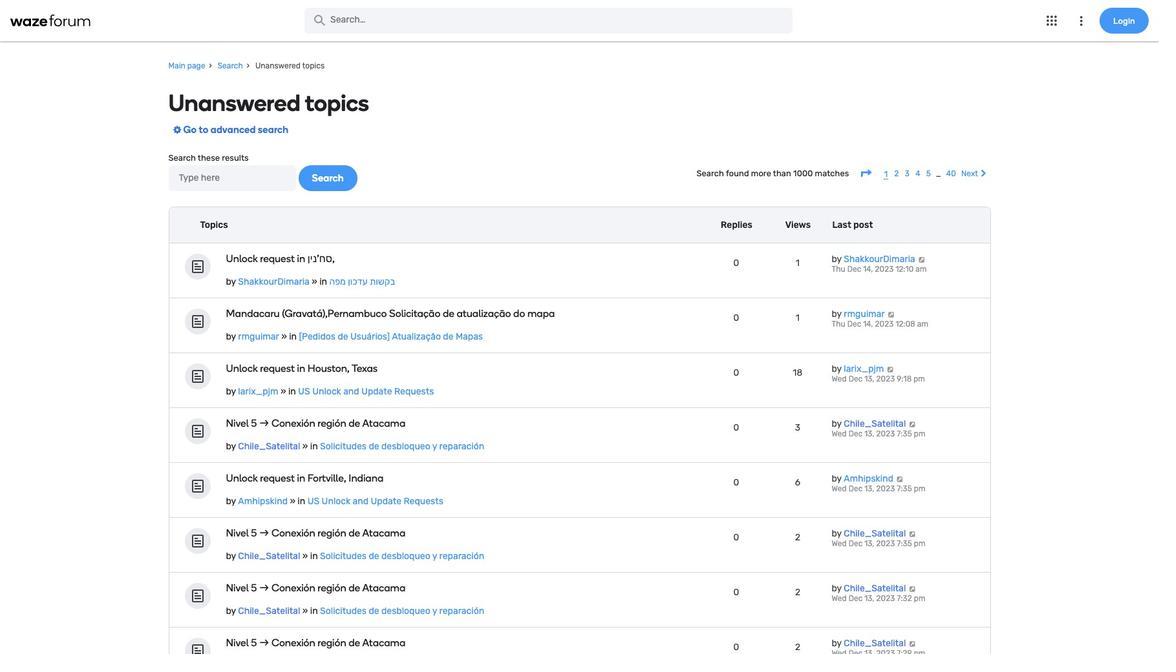 Task type: locate. For each thing, give the bounding box(es) containing it.
desbloqueo
[[381, 442, 430, 453], [381, 552, 430, 563], [381, 607, 430, 618]]

1 7:35 from the top
[[897, 430, 912, 439]]

request left houston,
[[260, 363, 295, 375]]

4 button
[[915, 169, 921, 179]]

texas
[[352, 363, 378, 375]]

go to last post image for conexión
[[908, 532, 916, 538]]

[pedidos
[[299, 332, 336, 343]]

[pedidos de usuários] atualização de mapas link
[[299, 332, 483, 343]]

reparación for solicitudes de desbloqueo y reparación link corresponding to 4th nivel 5 -> conexión región de atacama "link" from the bottom
[[439, 442, 484, 453]]

0 vertical spatial solicitudes
[[320, 442, 367, 453]]

2 3 4 5 … 40
[[894, 169, 956, 179]]

2 vertical spatial desbloqueo
[[381, 607, 430, 618]]

1 nivel 5 -> conexión región de atacama link from the top
[[226, 418, 614, 430]]

atacama for third nivel 5 -> conexión región de atacama "link" from the top's solicitudes de desbloqueo y reparación link
[[362, 583, 405, 595]]

rmguimar for by rmguimar
[[844, 309, 885, 320]]

1 vertical spatial desbloqueo
[[381, 552, 430, 563]]

1 vertical spatial 3
[[795, 423, 800, 434]]

2 atacama from the top
[[362, 528, 405, 540]]

unlock request in fortville, indiana
[[226, 473, 384, 485]]

2 vertical spatial wed dec 13, 2023 7:35 pm
[[832, 540, 926, 549]]

2 by chile_satelital » in solicitudes de desbloqueo y reparación from the top
[[226, 552, 484, 563]]

3 solicitudes from the top
[[320, 607, 367, 618]]

1 desbloqueo from the top
[[381, 442, 430, 453]]

0 vertical spatial 14,
[[863, 265, 873, 274]]

14,
[[863, 265, 873, 274], [863, 320, 873, 329]]

2 solicitudes from the top
[[320, 552, 367, 563]]

2 horizontal spatial search
[[697, 168, 724, 178]]

shakkourdimaria link
[[844, 254, 915, 265], [238, 277, 310, 288]]

4 nivel from the top
[[226, 638, 249, 650]]

0 vertical spatial 7:35
[[897, 430, 912, 439]]

0 vertical spatial 3
[[905, 169, 910, 178]]

us unlock and update requests link down texas
[[298, 387, 434, 398]]

13, for third nivel 5 -> conexión región de atacama "link" from the top
[[864, 595, 874, 604]]

2 - from the top
[[259, 528, 264, 540]]

by chile_satelital » in solicitudes de desbloqueo y reparación for solicitudes de desbloqueo y reparación link associated with 3rd nivel 5 -> conexión región de atacama "link" from the bottom
[[226, 552, 484, 563]]

dec for unlock request in fortville, indiana link
[[849, 485, 863, 494]]

1 request from the top
[[260, 253, 295, 265]]

8 0 from the top
[[733, 643, 739, 654]]

1 vertical spatial larix_pjm link
[[238, 387, 278, 398]]

pm
[[914, 375, 925, 384], [914, 430, 926, 439], [914, 485, 926, 494], [914, 540, 926, 549], [914, 595, 925, 604]]

search
[[218, 61, 243, 70], [168, 153, 196, 163], [697, 168, 724, 178]]

1 nivel 5 -> conexión región de atacama from the top
[[226, 418, 405, 430]]

»
[[312, 277, 317, 288], [281, 332, 287, 343], [281, 387, 286, 398], [302, 442, 308, 453], [290, 497, 295, 508], [302, 552, 308, 563], [302, 607, 308, 618]]

nivel 5 -> conexión región de atacama link
[[226, 418, 614, 430], [226, 528, 614, 540], [226, 583, 614, 595], [226, 638, 614, 650]]

0 vertical spatial shakkourdimaria
[[844, 254, 915, 265]]

región for solicitudes de desbloqueo y reparación link corresponding to 4th nivel 5 -> conexión región de atacama "link" from the bottom
[[318, 418, 346, 430]]

5 pm from the top
[[914, 595, 925, 604]]

dec for unlock request in houston, texas link
[[849, 375, 863, 384]]

0 vertical spatial request
[[260, 253, 295, 265]]

0 vertical spatial y
[[432, 442, 437, 453]]

>
[[264, 418, 269, 430], [264, 528, 269, 540], [264, 583, 269, 595], [264, 638, 269, 650]]

0 horizontal spatial rmguimar link
[[238, 332, 279, 343]]

larix_pjm left 9:18
[[844, 364, 884, 375]]

am for unlock request in סח'נין,
[[916, 265, 927, 274]]

- for 3rd nivel 5 -> conexión región de atacama "link" from the bottom
[[259, 528, 264, 540]]

chile_satelital
[[844, 419, 906, 430], [238, 442, 300, 453], [844, 529, 906, 540], [238, 552, 300, 563], [844, 584, 906, 595], [238, 607, 300, 618], [844, 639, 906, 650]]

1 vertical spatial topics
[[305, 89, 369, 117]]

0 vertical spatial larix_pjm
[[844, 364, 884, 375]]

amhipskind link for by amhipskind
[[844, 474, 893, 485]]

0 horizontal spatial amhipskind
[[238, 497, 288, 508]]

unanswered right search 'link'
[[255, 61, 301, 70]]

chile_satelital link
[[844, 419, 906, 430], [238, 442, 300, 453], [844, 529, 906, 540], [238, 552, 300, 563], [844, 584, 906, 595], [238, 607, 300, 618], [844, 639, 906, 650]]

reparación for third nivel 5 -> conexión región de atacama "link" from the top's solicitudes de desbloqueo y reparación link
[[439, 607, 484, 618]]

4
[[915, 169, 920, 178]]

requests down unlock request in fortville, indiana link
[[404, 497, 443, 508]]

1 horizontal spatial shakkourdimaria link
[[844, 254, 915, 265]]

0 vertical spatial and
[[343, 387, 359, 398]]

us down unlock request in houston, texas
[[298, 387, 310, 398]]

unanswered topics down search 'link'
[[168, 89, 369, 117]]

search for search
[[218, 61, 243, 70]]

go to last post image up thu dec 14, 2023 12:08 am at the right of page
[[887, 312, 895, 318]]

shakkourdimaria link down unlock request in סח'נין,
[[238, 277, 310, 288]]

1 pm from the top
[[914, 375, 925, 384]]

1 vertical spatial am
[[917, 320, 928, 329]]

3 nivel from the top
[[226, 583, 249, 595]]

wed dec 13, 2023 7:32 pm
[[832, 595, 925, 604]]

us down unlock request in fortville, indiana
[[307, 497, 319, 508]]

1 región from the top
[[318, 418, 346, 430]]

14, for unlock request in סח'נין,
[[863, 265, 873, 274]]

2 reparación from the top
[[439, 552, 484, 563]]

0 horizontal spatial shakkourdimaria
[[238, 277, 310, 288]]

2 button
[[894, 169, 900, 179]]

1 wed dec 13, 2023 7:35 pm from the top
[[832, 430, 926, 439]]

3 pm from the top
[[914, 485, 926, 494]]

rmguimar link left 12:08
[[844, 309, 885, 320]]

4 0 from the top
[[733, 423, 739, 434]]

2 y from the top
[[432, 552, 437, 563]]

1 vertical spatial search
[[168, 153, 196, 163]]

0 vertical spatial rmguimar link
[[844, 309, 885, 320]]

larix_pjm
[[844, 364, 884, 375], [238, 387, 278, 398]]

thu up by larix_pjm at the right of the page
[[832, 320, 845, 329]]

4 - from the top
[[259, 638, 264, 650]]

1
[[884, 169, 888, 179], [796, 258, 800, 269], [796, 313, 800, 324]]

unlock
[[226, 253, 258, 265], [226, 363, 258, 375], [312, 387, 341, 398], [226, 473, 258, 485], [322, 497, 350, 508]]

pm for third nivel 5 -> conexión región de atacama "link" from the top
[[914, 595, 925, 604]]

3 conexión from the top
[[272, 583, 315, 595]]

3 wed from the top
[[832, 485, 847, 494]]

1 thu from the top
[[832, 265, 845, 274]]

1 vertical spatial 7:35
[[897, 485, 912, 494]]

thu dec 14, 2023 12:08 am
[[832, 320, 928, 329]]

dec down 'last post'
[[847, 265, 861, 274]]

2 vertical spatial y
[[432, 607, 437, 618]]

1 vertical spatial and
[[353, 497, 369, 508]]

dec for unlock request in סח'נין, link
[[847, 265, 861, 274]]

5 13, from the top
[[864, 595, 874, 604]]

results
[[222, 153, 249, 163]]

9:18
[[897, 375, 912, 384]]

solicitudes
[[320, 442, 367, 453], [320, 552, 367, 563], [320, 607, 367, 618]]

1 for unlock request in סח'נין,
[[796, 258, 800, 269]]

and down texas
[[343, 387, 359, 398]]

by chile_satelital » in solicitudes de desbloqueo y reparación for third nivel 5 -> conexión región de atacama "link" from the top's solicitudes de desbloqueo y reparación link
[[226, 607, 484, 618]]

pm for 3rd nivel 5 -> conexión región de atacama "link" from the bottom
[[914, 540, 926, 549]]

2 vertical spatial 1
[[796, 313, 800, 324]]

dec left 9:18
[[849, 375, 863, 384]]

request left fortville,
[[260, 473, 295, 485]]

unanswered topics right search 'link'
[[253, 61, 325, 70]]

click to jump to page… image
[[859, 169, 872, 178]]

y for solicitudes de desbloqueo y reparación link corresponding to 4th nivel 5 -> conexión región de atacama "link" from the bottom
[[432, 442, 437, 453]]

larix_pjm for by larix_pjm » in us unlock and update requests
[[238, 387, 278, 398]]

3 nivel 5 -> conexión región de atacama from the top
[[226, 583, 405, 595]]

0 vertical spatial larix_pjm link
[[844, 364, 884, 375]]

go to last post image for indiana
[[896, 477, 904, 483]]

dec up by amhipskind
[[849, 430, 863, 439]]

atacama
[[362, 418, 405, 430], [362, 528, 405, 540], [362, 583, 405, 595], [362, 638, 405, 650]]

2 nivel from the top
[[226, 528, 249, 540]]

shakkourdimaria down unlock request in סח'נין,
[[238, 277, 310, 288]]

am
[[916, 265, 927, 274], [917, 320, 928, 329]]

5
[[926, 169, 931, 178], [251, 418, 257, 430], [251, 528, 257, 540], [251, 583, 257, 595], [251, 638, 257, 650]]

rmguimar link for by rmguimar
[[844, 309, 885, 320]]

3 inside the 2 3 4 5 … 40
[[905, 169, 910, 178]]

larix_pjm link for by larix_pjm
[[844, 364, 884, 375]]

wed for unlock request in houston, texas link
[[832, 375, 847, 384]]

these
[[198, 153, 220, 163]]

0 vertical spatial requests
[[394, 387, 434, 398]]

0 vertical spatial us
[[298, 387, 310, 398]]

thu down last
[[832, 265, 845, 274]]

0 horizontal spatial search
[[168, 153, 196, 163]]

2 vertical spatial request
[[260, 473, 295, 485]]

7:35 down 9:18
[[897, 430, 912, 439]]

in for solicitudes de desbloqueo y reparación link associated with 3rd nivel 5 -> conexión región de atacama "link" from the bottom
[[310, 552, 318, 563]]

14, left 12:10
[[863, 265, 873, 274]]

5 for 3rd nivel 5 -> conexión región de atacama "link" from the bottom
[[251, 528, 257, 540]]

4 13, from the top
[[864, 540, 874, 549]]

1 > from the top
[[264, 418, 269, 430]]

by chile_satelital for third nivel 5 -> conexión región de atacama "link" from the top
[[832, 584, 906, 595]]

1 vertical spatial by chile_satelital » in solicitudes de desbloqueo y reparación
[[226, 552, 484, 563]]

7 0 from the top
[[733, 588, 739, 599]]

conexión
[[272, 418, 315, 430], [272, 528, 315, 540], [272, 583, 315, 595], [272, 638, 315, 650]]

1 horizontal spatial search
[[218, 61, 243, 70]]

nivel
[[226, 418, 249, 430], [226, 528, 249, 540], [226, 583, 249, 595], [226, 638, 249, 650]]

1 wed from the top
[[832, 375, 847, 384]]

search inside search field
[[168, 153, 196, 163]]

dec for 4th nivel 5 -> conexión región de atacama "link" from the bottom
[[849, 430, 863, 439]]

18
[[793, 368, 803, 379]]

4 nivel 5 -> conexión región de atacama link from the top
[[226, 638, 614, 650]]

2 0 from the top
[[733, 313, 739, 324]]

7:32
[[897, 595, 912, 604]]

3 atacama from the top
[[362, 583, 405, 595]]

0 horizontal spatial larix_pjm
[[238, 387, 278, 398]]

conexión for third nivel 5 -> conexión región de atacama "link" from the top's solicitudes de desbloqueo y reparación link
[[272, 583, 315, 595]]

14, left 12:08
[[863, 320, 873, 329]]

1 horizontal spatial amhipskind link
[[844, 474, 893, 485]]

0 for unlock request in houston, texas link
[[733, 368, 739, 379]]

13, for unlock request in houston, texas link
[[864, 375, 874, 384]]

wed dec 13, 2023 7:35 pm
[[832, 430, 926, 439], [832, 485, 926, 494], [832, 540, 926, 549]]

2 vertical spatial search
[[697, 168, 724, 178]]

2023 for 4th nivel 5 -> conexión región de atacama "link" from the bottom
[[876, 430, 895, 439]]

nivel for first nivel 5 -> conexión región de atacama "link" from the bottom of the unanswered topics main content
[[226, 638, 249, 650]]

0 vertical spatial desbloqueo
[[381, 442, 430, 453]]

> for third nivel 5 -> conexión región de atacama "link" from the top
[[264, 583, 269, 595]]

search these results
[[168, 153, 249, 163]]

1 vertical spatial reparación
[[439, 552, 484, 563]]

am right 12:10
[[916, 265, 927, 274]]

0 vertical spatial thu
[[832, 265, 845, 274]]

matches
[[815, 168, 849, 178]]

1 by chile_satelital » in solicitudes de desbloqueo y reparación from the top
[[226, 442, 484, 453]]

1 nivel from the top
[[226, 418, 249, 430]]

1 vertical spatial amhipskind link
[[238, 497, 288, 508]]

shakkourdimaria
[[844, 254, 915, 265], [238, 277, 310, 288]]

shakkourdimaria down post
[[844, 254, 915, 265]]

update down indiana
[[371, 497, 401, 508]]

0 vertical spatial by chile_satelital » in solicitudes de desbloqueo y reparación
[[226, 442, 484, 453]]

1 vertical spatial requests
[[404, 497, 443, 508]]

1 vertical spatial unanswered
[[168, 89, 300, 117]]

nivel 5 -> conexión región de atacama for solicitudes de desbloqueo y reparación link corresponding to 4th nivel 5 -> conexión región de atacama "link" from the bottom
[[226, 418, 405, 430]]

1 vertical spatial rmguimar
[[238, 332, 279, 343]]

shakkourdimaria link down post
[[844, 254, 915, 265]]

update down texas
[[361, 387, 392, 398]]

1 vertical spatial shakkourdimaria link
[[238, 277, 310, 288]]

1 vertical spatial amhipskind
[[238, 497, 288, 508]]

2 7:35 from the top
[[897, 485, 912, 494]]

us
[[298, 387, 310, 398], [307, 497, 319, 508]]

by chile_satelital » in solicitudes de desbloqueo y reparación
[[226, 442, 484, 453], [226, 552, 484, 563], [226, 607, 484, 618]]

1 horizontal spatial larix_pjm link
[[844, 364, 884, 375]]

2 wed dec 13, 2023 7:35 pm from the top
[[832, 485, 926, 494]]

0 for unlock request in fortville, indiana link
[[733, 478, 739, 489]]

unlock for unlock request in סח'נין,
[[226, 253, 258, 265]]

3 wed dec 13, 2023 7:35 pm from the top
[[832, 540, 926, 549]]

1 down views
[[796, 258, 800, 269]]

0 horizontal spatial shakkourdimaria link
[[238, 277, 310, 288]]

1 atacama from the top
[[362, 418, 405, 430]]

1 vertical spatial update
[[371, 497, 401, 508]]

3 7:35 from the top
[[897, 540, 912, 549]]

4 > from the top
[[264, 638, 269, 650]]

us unlock and update requests link for unlock request in houston, texas
[[298, 387, 434, 398]]

0 vertical spatial rmguimar
[[844, 309, 885, 320]]

3 by chile_satelital from the top
[[832, 584, 906, 595]]

0 vertical spatial am
[[916, 265, 927, 274]]

request for houston,
[[260, 363, 295, 375]]

in
[[297, 253, 305, 265], [319, 277, 327, 288], [289, 332, 297, 343], [297, 363, 305, 375], [288, 387, 296, 398], [310, 442, 318, 453], [297, 473, 305, 485], [298, 497, 305, 508], [310, 552, 318, 563], [310, 607, 318, 618]]

2 thu from the top
[[832, 320, 845, 329]]

1 vertical spatial rmguimar link
[[238, 332, 279, 343]]

0 vertical spatial unanswered topics
[[253, 61, 325, 70]]

unanswered down search 'link'
[[168, 89, 300, 117]]

search left the "these" at the left top of the page
[[168, 153, 196, 163]]

0 vertical spatial reparación
[[439, 442, 484, 453]]

0 vertical spatial amhipskind
[[844, 474, 893, 485]]

6 0 from the top
[[733, 533, 739, 544]]

1 0 from the top
[[733, 258, 739, 269]]

2 vertical spatial solicitudes de desbloqueo y reparación link
[[320, 607, 484, 618]]

2 wed from the top
[[832, 430, 847, 439]]

dec left '7:32'
[[849, 595, 863, 604]]

1 - from the top
[[259, 418, 264, 430]]

search left found
[[697, 168, 724, 178]]

2 conexión from the top
[[272, 528, 315, 540]]

2 13, from the top
[[864, 430, 874, 439]]

solicitudes de desbloqueo y reparación link for 3rd nivel 5 -> conexión región de atacama "link" from the bottom
[[320, 552, 484, 563]]

request for סח'נין,
[[260, 253, 295, 265]]

1 vertical spatial unanswered topics
[[168, 89, 369, 117]]

rmguimar down mandacaru
[[238, 332, 279, 343]]

2 request from the top
[[260, 363, 295, 375]]

topics inside main content
[[305, 89, 369, 117]]

1 solicitudes from the top
[[320, 442, 367, 453]]

0 horizontal spatial 3
[[795, 423, 800, 434]]

1 by chile_satelital from the top
[[832, 419, 906, 430]]

go to last post image
[[918, 257, 926, 263], [886, 367, 895, 373], [896, 477, 904, 483], [908, 532, 916, 538]]

4 conexión from the top
[[272, 638, 315, 650]]

by chile_satelital for 3rd nivel 5 -> conexión región de atacama "link" from the bottom
[[832, 529, 906, 540]]

2 vertical spatial by chile_satelital » in solicitudes de desbloqueo y reparación
[[226, 607, 484, 618]]

40
[[946, 169, 956, 178]]

pm for 4th nivel 5 -> conexión región de atacama "link" from the bottom
[[914, 430, 926, 439]]

2 pm from the top
[[914, 430, 926, 439]]

thu
[[832, 265, 845, 274], [832, 320, 845, 329]]

3 request from the top
[[260, 473, 295, 485]]

wed for unlock request in fortville, indiana link
[[832, 485, 847, 494]]

3 by chile_satelital » in solicitudes de desbloqueo y reparación from the top
[[226, 607, 484, 618]]

1 vertical spatial 1
[[796, 258, 800, 269]]

3 right 2 button
[[905, 169, 910, 178]]

1 vertical spatial larix_pjm
[[238, 387, 278, 398]]

dec for third nivel 5 -> conexión región de atacama "link" from the top
[[849, 595, 863, 604]]

go to last post image
[[887, 312, 895, 318], [908, 422, 916, 428], [908, 587, 916, 593], [908, 642, 916, 648]]

thu for mandacaru (gravatá),pernambuco solicitação de atualização do mapa
[[832, 320, 845, 329]]

1 13, from the top
[[864, 375, 874, 384]]

2 desbloqueo from the top
[[381, 552, 430, 563]]

» for solicitudes de desbloqueo y reparación link associated with 3rd nivel 5 -> conexión región de atacama "link" from the bottom
[[302, 552, 308, 563]]

rmguimar left 12:08
[[844, 309, 885, 320]]

go to last post image for 7:35
[[908, 422, 916, 428]]

0 horizontal spatial rmguimar
[[238, 332, 279, 343]]

2 by chile_satelital from the top
[[832, 529, 906, 540]]

1 horizontal spatial amhipskind
[[844, 474, 893, 485]]

3 solicitudes de desbloqueo y reparación link from the top
[[320, 607, 484, 618]]

chevron right image
[[978, 170, 989, 178]]

3 y from the top
[[432, 607, 437, 618]]

2 > from the top
[[264, 528, 269, 540]]

requests down unlock request in houston, texas link
[[394, 387, 434, 398]]

7:35 right by amhipskind
[[897, 485, 912, 494]]

and
[[343, 387, 359, 398], [353, 497, 369, 508]]

1 vertical spatial us
[[307, 497, 319, 508]]

3 0 from the top
[[733, 368, 739, 379]]

dec up by larix_pjm at the right of the page
[[847, 320, 861, 329]]

requests
[[394, 387, 434, 398], [404, 497, 443, 508]]

request
[[260, 253, 295, 265], [260, 363, 295, 375], [260, 473, 295, 485]]

solicitudes de desbloqueo y reparación link for third nivel 5 -> conexión región de atacama "link" from the top
[[320, 607, 484, 618]]

0 vertical spatial amhipskind link
[[844, 474, 893, 485]]

4 wed from the top
[[832, 540, 847, 549]]

1 horizontal spatial 3
[[905, 169, 910, 178]]

dec right 6
[[849, 485, 863, 494]]

rmguimar link down mandacaru
[[238, 332, 279, 343]]

1 vertical spatial solicitudes
[[320, 552, 367, 563]]

2 14, from the top
[[863, 320, 873, 329]]

3 región from the top
[[318, 583, 346, 595]]

12:10
[[896, 265, 914, 274]]

1 vertical spatial us unlock and update requests link
[[307, 497, 443, 508]]

0 vertical spatial search
[[218, 61, 243, 70]]

search found more than 1000 matches
[[697, 168, 851, 178]]

1 vertical spatial request
[[260, 363, 295, 375]]

and down indiana
[[353, 497, 369, 508]]

1 horizontal spatial larix_pjm
[[844, 364, 884, 375]]

0 for unlock request in סח'נין, link
[[733, 258, 739, 269]]

am right 12:08
[[917, 320, 928, 329]]

amhipskind
[[844, 474, 893, 485], [238, 497, 288, 508]]

wed for 4th nivel 5 -> conexión región de atacama "link" from the bottom
[[832, 430, 847, 439]]

1 horizontal spatial rmguimar link
[[844, 309, 885, 320]]

go to last post image for texas
[[886, 367, 895, 373]]

4 región from the top
[[318, 638, 346, 650]]

solicitudes de desbloqueo y reparación link
[[320, 442, 484, 453], [320, 552, 484, 563], [320, 607, 484, 618]]

1 vertical spatial wed dec 13, 2023 7:35 pm
[[832, 485, 926, 494]]

2 inside the 2 3 4 5 … 40
[[894, 169, 899, 178]]

3 - from the top
[[259, 583, 264, 595]]

3 > from the top
[[264, 583, 269, 595]]

3 desbloqueo from the top
[[381, 607, 430, 618]]

…
[[936, 170, 941, 179]]

3 down 18 at the bottom right of the page
[[795, 423, 800, 434]]

2023 for unlock request in fortville, indiana link
[[876, 485, 895, 494]]

7:35
[[897, 430, 912, 439], [897, 485, 912, 494], [897, 540, 912, 549]]

4 by chile_satelital from the top
[[832, 639, 906, 650]]

- for first nivel 5 -> conexión región de atacama "link" from the bottom of the unanswered topics main content
[[259, 638, 264, 650]]

5 wed from the top
[[832, 595, 847, 604]]

larix_pjm for by larix_pjm
[[844, 364, 884, 375]]

by chile_satelital
[[832, 419, 906, 430], [832, 529, 906, 540], [832, 584, 906, 595], [832, 639, 906, 650]]

solicitudes de desbloqueo y reparación link for 4th nivel 5 -> conexión región de atacama "link" from the bottom
[[320, 442, 484, 453]]

1 reparación from the top
[[439, 442, 484, 453]]

by amhipskind » in us unlock and update requests
[[226, 497, 443, 508]]

1 vertical spatial 14,
[[863, 320, 873, 329]]

solicitação
[[389, 308, 440, 320]]

0 vertical spatial shakkourdimaria link
[[844, 254, 915, 265]]

dec up the wed dec 13, 2023 7:32 pm in the bottom of the page
[[849, 540, 863, 549]]

wed for 3rd nivel 5 -> conexión región de atacama "link" from the bottom
[[832, 540, 847, 549]]

» for unlock request in fortville, indiana's us unlock and update requests 'link'
[[290, 497, 295, 508]]

larix_pjm link left 9:18
[[844, 364, 884, 375]]

1 vertical spatial thu
[[832, 320, 845, 329]]

by shakkourdimaria
[[832, 254, 915, 265]]

13, for 3rd nivel 5 -> conexión región de atacama "link" from the bottom
[[864, 540, 874, 549]]

1 horizontal spatial shakkourdimaria
[[844, 254, 915, 265]]

7:35 up '7:32'
[[897, 540, 912, 549]]

search link
[[218, 58, 243, 75]]

fortville,
[[308, 473, 346, 485]]

us unlock and update requests link
[[298, 387, 434, 398], [307, 497, 443, 508]]

main
[[168, 61, 185, 70]]

larix_pjm down unlock request in houston, texas
[[238, 387, 278, 398]]

7:35 for 2
[[897, 540, 912, 549]]

atacama for solicitudes de desbloqueo y reparación link associated with 3rd nivel 5 -> conexión región de atacama "link" from the bottom
[[362, 528, 405, 540]]

shakkourdimaria for by shakkourdimaria » in בקשות עדכון מפה
[[238, 277, 310, 288]]

עדכון
[[348, 277, 368, 288]]

larix_pjm link down unlock request in houston, texas
[[238, 387, 278, 398]]

1 horizontal spatial rmguimar
[[844, 309, 885, 320]]

- for 4th nivel 5 -> conexión región de atacama "link" from the bottom
[[259, 418, 264, 430]]

1 vertical spatial shakkourdimaria
[[238, 277, 310, 288]]

1 solicitudes de desbloqueo y reparación link from the top
[[320, 442, 484, 453]]

2 vertical spatial 7:35
[[897, 540, 912, 549]]

in for solicitudes de desbloqueo y reparación link corresponding to 4th nivel 5 -> conexión región de atacama "link" from the bottom
[[310, 442, 318, 453]]

nivel for third nivel 5 -> conexión región de atacama "link" from the top
[[226, 583, 249, 595]]

2 solicitudes de desbloqueo y reparación link from the top
[[320, 552, 484, 563]]

0 horizontal spatial amhipskind link
[[238, 497, 288, 508]]

0 vertical spatial update
[[361, 387, 392, 398]]

search right page
[[218, 61, 243, 70]]

3
[[905, 169, 910, 178], [795, 423, 800, 434]]

1 14, from the top
[[863, 265, 873, 274]]

2 vertical spatial reparación
[[439, 607, 484, 618]]

1 vertical spatial solicitudes de desbloqueo y reparación link
[[320, 552, 484, 563]]

1 left 2 button
[[884, 169, 888, 179]]

go to last post image up '7:32'
[[908, 587, 916, 593]]

0 vertical spatial wed dec 13, 2023 7:35 pm
[[832, 430, 926, 439]]

1 up 18 at the bottom right of the page
[[796, 313, 800, 324]]

0 horizontal spatial larix_pjm link
[[238, 387, 278, 398]]

unanswered topics
[[253, 61, 325, 70], [168, 89, 369, 117]]

2 región from the top
[[318, 528, 346, 540]]

1 vertical spatial y
[[432, 552, 437, 563]]

-
[[259, 418, 264, 430], [259, 528, 264, 540], [259, 583, 264, 595], [259, 638, 264, 650]]

requests for texas
[[394, 387, 434, 398]]

1 conexión from the top
[[272, 418, 315, 430]]

us unlock and update requests link down indiana
[[307, 497, 443, 508]]

2 nivel 5 -> conexión región de atacama link from the top
[[226, 528, 614, 540]]

0 vertical spatial solicitudes de desbloqueo y reparación link
[[320, 442, 484, 453]]

4 pm from the top
[[914, 540, 926, 549]]

0 vertical spatial us unlock and update requests link
[[298, 387, 434, 398]]

reparación for solicitudes de desbloqueo y reparación link associated with 3rd nivel 5 -> conexión región de atacama "link" from the bottom
[[439, 552, 484, 563]]

0
[[733, 258, 739, 269], [733, 313, 739, 324], [733, 368, 739, 379], [733, 423, 739, 434], [733, 478, 739, 489], [733, 533, 739, 544], [733, 588, 739, 599], [733, 643, 739, 654]]

3 reparación from the top
[[439, 607, 484, 618]]

rmguimar link
[[844, 309, 885, 320], [238, 332, 279, 343]]

2 nivel 5 -> conexión región de atacama from the top
[[226, 528, 405, 540]]

by chile_satelital for 4th nivel 5 -> conexión región de atacama "link" from the bottom
[[832, 419, 906, 430]]

3 13, from the top
[[864, 485, 874, 494]]

- for third nivel 5 -> conexión región de atacama "link" from the top
[[259, 583, 264, 595]]

5 0 from the top
[[733, 478, 739, 489]]

reparación
[[439, 442, 484, 453], [439, 552, 484, 563], [439, 607, 484, 618]]

בקשות עדכון מפה link
[[329, 277, 395, 288]]

rmguimar link for by rmguimar » in [pedidos de usuários] atualização de mapas
[[238, 332, 279, 343]]

2023
[[875, 265, 894, 274], [875, 320, 894, 329], [876, 375, 895, 384], [876, 430, 895, 439], [876, 485, 895, 494], [876, 540, 895, 549], [876, 595, 895, 604]]

go to last post image down 9:18
[[908, 422, 916, 428]]

1 y from the top
[[432, 442, 437, 453]]

0 for mandacaru (gravatá),pernambuco solicitação de atualização do mapa link
[[733, 313, 739, 324]]

request up by shakkourdimaria » in בקשות עדכון מפה
[[260, 253, 295, 265]]

2 vertical spatial solicitudes
[[320, 607, 367, 618]]



Task type: describe. For each thing, give the bounding box(es) containing it.
1 for mandacaru (gravatá),pernambuco solicitação de atualização do mapa
[[796, 313, 800, 324]]

solicitudes for third nivel 5 -> conexión región de atacama "link" from the top
[[320, 607, 367, 618]]

mandacaru (gravatá),pernambuco solicitação de atualização do mapa
[[226, 308, 555, 320]]

wed dec 13, 2023 9:18 pm
[[832, 375, 925, 384]]

nivel 5 -> conexión región de atacama for third nivel 5 -> conexión región de atacama "link" from the top's solicitudes de desbloqueo y reparación link
[[226, 583, 405, 595]]

unlock request in houston, texas link
[[226, 363, 614, 375]]

13, for 4th nivel 5 -> conexión región de atacama "link" from the bottom
[[864, 430, 874, 439]]

3 button
[[904, 169, 910, 179]]

0 vertical spatial topics
[[302, 61, 325, 70]]

dec for mandacaru (gravatá),pernambuco solicitação de atualização do mapa link
[[847, 320, 861, 329]]

nivel for 3rd nivel 5 -> conexión región de atacama "link" from the bottom
[[226, 528, 249, 540]]

0 for 4th nivel 5 -> conexión región de atacama "link" from the bottom
[[733, 423, 739, 434]]

unlock request in סח'נין, link
[[226, 253, 614, 265]]

main page
[[168, 61, 205, 70]]

by chile_satelital » in solicitudes de desbloqueo y reparación for solicitudes de desbloqueo y reparación link corresponding to 4th nivel 5 -> conexión región de atacama "link" from the bottom
[[226, 442, 484, 453]]

larix_pjm link for by larix_pjm » in us unlock and update requests
[[238, 387, 278, 398]]

región for solicitudes de desbloqueo y reparación link associated with 3rd nivel 5 -> conexión región de atacama "link" from the bottom
[[318, 528, 346, 540]]

search for search found more than 1000 matches
[[697, 168, 724, 178]]

last post
[[832, 220, 873, 231]]

> for 4th nivel 5 -> conexión región de atacama "link" from the bottom
[[264, 418, 269, 430]]

go to last post image down '7:32'
[[908, 642, 916, 648]]

request for fortville,
[[260, 473, 295, 485]]

amhipskind for by amhipskind
[[844, 474, 893, 485]]

» for us unlock and update requests 'link' associated with unlock request in houston, texas
[[281, 387, 286, 398]]

בקשות
[[370, 277, 395, 288]]

2023 for mandacaru (gravatá),pernambuco solicitação de atualização do mapa link
[[875, 320, 894, 329]]

by rmguimar » in [pedidos de usuários] atualização de mapas
[[226, 332, 483, 343]]

unlock request in fortville, indiana link
[[226, 473, 614, 485]]

mapas
[[456, 332, 483, 343]]

Type here search field
[[168, 166, 296, 192]]

nivel 5 -> conexión región de atacama for solicitudes de desbloqueo y reparación link associated with 3rd nivel 5 -> conexión región de atacama "link" from the bottom
[[226, 528, 405, 540]]

more
[[751, 168, 771, 178]]

unlock request in סח'נין,
[[226, 253, 335, 265]]

0 vertical spatial unanswered
[[255, 61, 301, 70]]

unanswered topics inside unanswered topics main content
[[168, 89, 369, 117]]

atualização
[[392, 332, 441, 343]]

thu dec 14, 2023 12:10 am
[[832, 265, 927, 274]]

7:35 for 3
[[897, 430, 912, 439]]

סח'נין,
[[308, 253, 335, 265]]

by shakkourdimaria » in בקשות עדכון מפה
[[226, 277, 395, 288]]

atacama for solicitudes de desbloqueo y reparación link corresponding to 4th nivel 5 -> conexión región de atacama "link" from the bottom
[[362, 418, 405, 430]]

next button
[[961, 167, 989, 181]]

desbloqueo for solicitudes de desbloqueo y reparación link corresponding to 4th nivel 5 -> conexión región de atacama "link" from the bottom
[[381, 442, 430, 453]]

am for mandacaru (gravatá),pernambuco solicitação de atualização do mapa
[[917, 320, 928, 329]]

usuários]
[[350, 332, 390, 343]]

2023 for unlock request in סח'נין, link
[[875, 265, 894, 274]]

main page link
[[168, 58, 205, 75]]

4 nivel 5 -> conexión región de atacama from the top
[[226, 638, 405, 650]]

y for third nivel 5 -> conexión región de atacama "link" from the top's solicitudes de desbloqueo y reparación link
[[432, 607, 437, 618]]

than
[[773, 168, 791, 178]]

atualização
[[457, 308, 511, 320]]

2023 for third nivel 5 -> conexión región de atacama "link" from the top
[[876, 595, 895, 604]]

found
[[726, 168, 749, 178]]

unanswered topics main content
[[168, 89, 991, 655]]

search for search these results
[[168, 153, 196, 163]]

unlock for unlock request in fortville, indiana
[[226, 473, 258, 485]]

y for solicitudes de desbloqueo y reparación link associated with 3rd nivel 5 -> conexión región de atacama "link" from the bottom
[[432, 552, 437, 563]]

us for fortville,
[[307, 497, 319, 508]]

page
[[187, 61, 205, 70]]

us for houston,
[[298, 387, 310, 398]]

update for indiana
[[371, 497, 401, 508]]

» for בקשות עדכון מפה link
[[312, 277, 317, 288]]

מפה
[[329, 277, 346, 288]]

» for [pedidos de usuários] atualização de mapas link
[[281, 332, 287, 343]]

requests for indiana
[[404, 497, 443, 508]]

conexión for solicitudes de desbloqueo y reparación link associated with 3rd nivel 5 -> conexión región de atacama "link" from the bottom
[[272, 528, 315, 540]]

amhipskind link for by amhipskind » in us unlock and update requests
[[238, 497, 288, 508]]

by amhipskind
[[832, 474, 893, 485]]

» for solicitudes de desbloqueo y reparación link corresponding to 4th nivel 5 -> conexión región de atacama "link" from the bottom
[[302, 442, 308, 453]]

unanswered inside main content
[[168, 89, 300, 117]]

(gravatá),pernambuco
[[282, 308, 387, 320]]

solicitudes for 3rd nivel 5 -> conexión región de atacama "link" from the bottom
[[320, 552, 367, 563]]

by larix_pjm
[[832, 364, 884, 375]]

5 button
[[926, 169, 932, 179]]

next
[[961, 169, 978, 178]]

desbloqueo for solicitudes de desbloqueo y reparación link associated with 3rd nivel 5 -> conexión región de atacama "link" from the bottom
[[381, 552, 430, 563]]

wed dec 13, 2023 7:35 pm for 6
[[832, 485, 926, 494]]

amhipskind for by amhipskind » in us unlock and update requests
[[238, 497, 288, 508]]

in for [pedidos de usuários] atualização de mapas link
[[289, 332, 297, 343]]

0 vertical spatial 1
[[884, 169, 888, 179]]

dec for 3rd nivel 5 -> conexión región de atacama "link" from the bottom
[[849, 540, 863, 549]]

Search these results search field
[[168, 153, 360, 192]]

do
[[513, 308, 525, 320]]

mandacaru
[[226, 308, 280, 320]]

5 for 4th nivel 5 -> conexión región de atacama "link" from the bottom
[[251, 418, 257, 430]]

unlock for unlock request in houston, texas
[[226, 363, 258, 375]]

5 inside the 2 3 4 5 … 40
[[926, 169, 931, 178]]

by larix_pjm » in us unlock and update requests
[[226, 387, 434, 398]]

in for third nivel 5 -> conexión región de atacama "link" from the top's solicitudes de desbloqueo y reparación link
[[310, 607, 318, 618]]

update for texas
[[361, 387, 392, 398]]

40 button
[[946, 169, 957, 179]]

shakkourdimaria link for by shakkourdimaria
[[844, 254, 915, 265]]

» for third nivel 5 -> conexión región de atacama "link" from the top's solicitudes de desbloqueo y reparación link
[[302, 607, 308, 618]]

3 nivel 5 -> conexión región de atacama link from the top
[[226, 583, 614, 595]]

14, for mandacaru (gravatá),pernambuco solicitação de atualização do mapa
[[863, 320, 873, 329]]

topics
[[200, 220, 228, 231]]

7:35 for 6
[[897, 485, 912, 494]]

us unlock and update requests link for unlock request in fortville, indiana
[[307, 497, 443, 508]]

replies
[[721, 220, 752, 231]]

mandacaru (gravatá),pernambuco solicitação de atualização do mapa link
[[226, 308, 614, 320]]

and for texas
[[343, 387, 359, 398]]

in for unlock request in fortville, indiana's us unlock and update requests 'link'
[[298, 497, 305, 508]]

shakkourdimaria for by shakkourdimaria
[[844, 254, 915, 265]]

wed for third nivel 5 -> conexión región de atacama "link" from the top
[[832, 595, 847, 604]]

post
[[853, 220, 873, 231]]

4 atacama from the top
[[362, 638, 405, 650]]

> for 3rd nivel 5 -> conexión región de atacama "link" from the bottom
[[264, 528, 269, 540]]

desbloqueo for third nivel 5 -> conexión región de atacama "link" from the top's solicitudes de desbloqueo y reparación link
[[381, 607, 430, 618]]

conexión for solicitudes de desbloqueo y reparación link corresponding to 4th nivel 5 -> conexión región de atacama "link" from the bottom
[[272, 418, 315, 430]]

by rmguimar
[[832, 309, 885, 320]]

unlock request in houston, texas
[[226, 363, 378, 375]]

nivel for 4th nivel 5 -> conexión región de atacama "link" from the bottom
[[226, 418, 249, 430]]

mapa
[[528, 308, 555, 320]]

1000
[[793, 168, 813, 178]]

views
[[785, 220, 811, 231]]

2023 for unlock request in houston, texas link
[[876, 375, 895, 384]]

12:08
[[896, 320, 915, 329]]

13, for unlock request in fortville, indiana link
[[864, 485, 874, 494]]

indiana
[[349, 473, 384, 485]]

> for first nivel 5 -> conexión región de atacama "link" from the bottom of the unanswered topics main content
[[264, 638, 269, 650]]

houston,
[[308, 363, 350, 375]]

0 for third nivel 5 -> conexión región de atacama "link" from the top
[[733, 588, 739, 599]]

last
[[832, 220, 851, 231]]

6
[[795, 478, 800, 489]]

5 for first nivel 5 -> conexión región de atacama "link" from the bottom of the unanswered topics main content
[[251, 638, 257, 650]]



Task type: vqa. For each thing, say whether or not it's contained in the screenshot.


